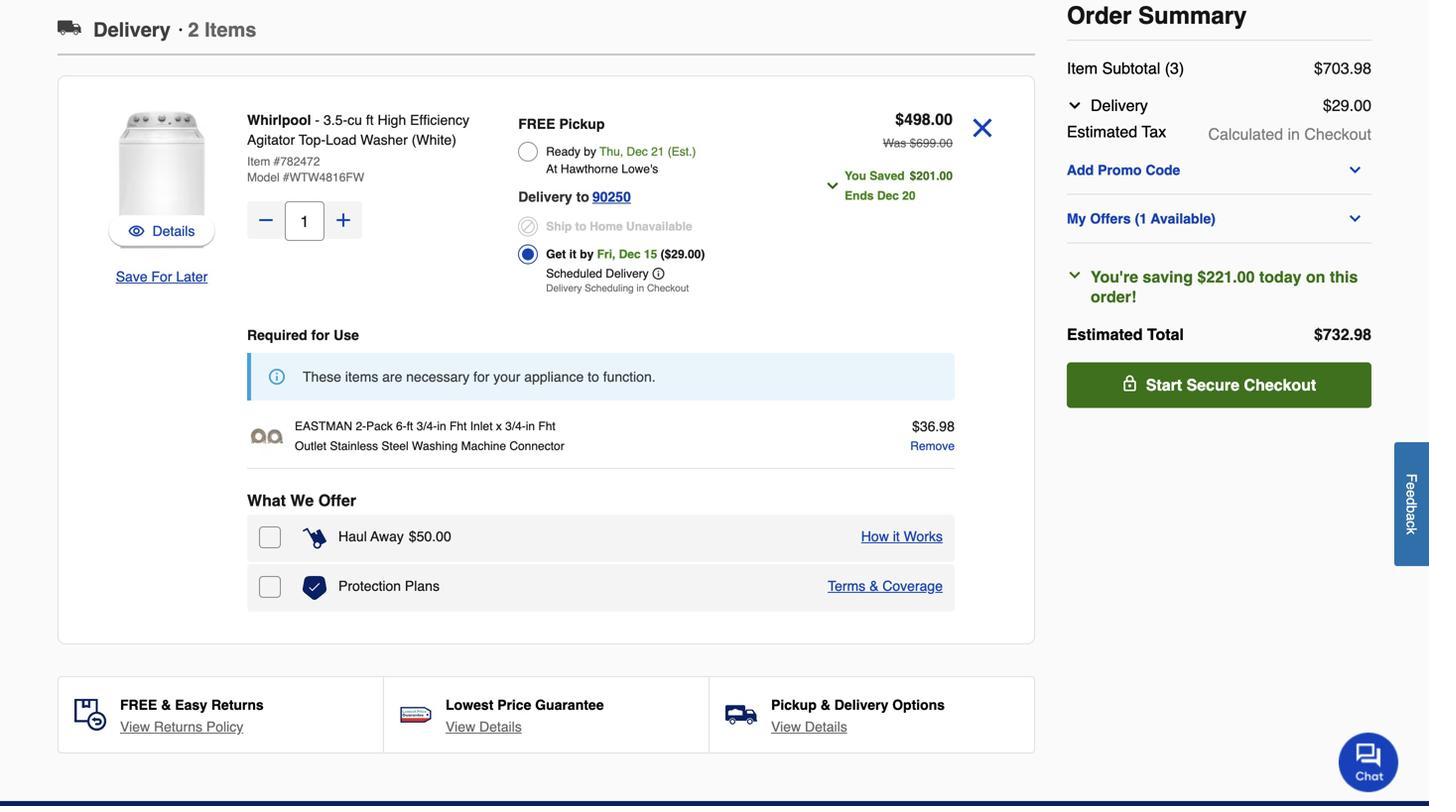 Task type: vqa. For each thing, say whether or not it's contained in the screenshot.
the right PET
no



Task type: describe. For each thing, give the bounding box(es) containing it.
secure
[[1187, 376, 1240, 395]]

easy
[[175, 698, 207, 714]]

498
[[904, 110, 931, 129]]

checkout for calculated in checkout
[[1305, 125, 1372, 143]]

2 e from the top
[[1404, 490, 1420, 498]]

to for 90250
[[576, 189, 589, 205]]

we
[[290, 492, 314, 510]]

efficiency
[[410, 112, 470, 128]]

model
[[247, 171, 280, 185]]

free for free pickup
[[518, 116, 555, 132]]

delivery down 'at'
[[518, 189, 572, 205]]

summary
[[1139, 2, 1247, 29]]

add promo code link
[[1067, 162, 1372, 178]]

(est.)
[[668, 145, 696, 159]]

plans
[[405, 579, 440, 595]]

$ right away
[[409, 529, 417, 545]]

.00 up the plans
[[432, 529, 451, 545]]

estimated for estimated total
[[1067, 326, 1143, 344]]

protection
[[338, 579, 401, 595]]

ready by thu, dec 21 (est.)
[[546, 145, 696, 159]]

1 horizontal spatial for
[[473, 369, 490, 385]]

unavailable
[[626, 220, 692, 234]]

2 vertical spatial dec
[[619, 248, 641, 262]]

block image
[[518, 217, 538, 237]]

at hawthorne lowe's
[[546, 162, 658, 176]]

bullet image
[[179, 28, 182, 32]]

estimated for estimated tax
[[1067, 123, 1138, 141]]

calculated in checkout
[[1208, 125, 1372, 143]]

ft inside the eastman 2-pack 6-ft 3/4-in fht inlet x 3/4-in fht outlet stainless steel washing machine connector
[[407, 420, 413, 434]]

machine
[[461, 440, 506, 454]]

lowest price guarantee view details
[[446, 698, 604, 736]]

total
[[1147, 326, 1184, 344]]

price
[[497, 698, 531, 714]]

how it works
[[861, 529, 943, 545]]

later
[[176, 269, 208, 285]]

2 3/4- from the left
[[505, 420, 526, 434]]

& for free
[[161, 698, 171, 714]]

estimated tax
[[1067, 123, 1166, 141]]

b
[[1404, 506, 1420, 513]]

f
[[1404, 474, 1420, 483]]

tax
[[1142, 123, 1166, 141]]

plus image
[[334, 210, 353, 230]]

fri,
[[597, 248, 616, 262]]

today
[[1259, 268, 1302, 286]]

2 items
[[188, 18, 256, 41]]

delivery left bullet "image"
[[93, 18, 171, 41]]

items
[[205, 18, 256, 41]]

$ 498 .00 was $ 699 .00
[[883, 110, 953, 150]]

remove
[[911, 440, 955, 454]]

$ 29 .00
[[1323, 96, 1372, 115]]

policy
[[206, 720, 243, 736]]

add promo code
[[1067, 162, 1181, 178]]

agitator
[[247, 132, 295, 148]]

6-
[[396, 420, 407, 434]]

f e e d b a c k
[[1404, 474, 1420, 535]]

on
[[1306, 268, 1326, 286]]

50
[[417, 529, 432, 545]]

3.5-
[[324, 112, 348, 128]]

#wtw4816fw
[[283, 171, 364, 185]]

1 fht from the left
[[450, 420, 467, 434]]

your
[[493, 369, 521, 385]]

#782472
[[274, 155, 320, 169]]

ship to home unavailable
[[546, 220, 692, 234]]

info image
[[269, 369, 285, 385]]

0 vertical spatial by
[[584, 145, 596, 159]]

whirlpool
[[247, 112, 311, 128]]

protection plan filled image
[[303, 577, 327, 601]]

my offers (1 available)
[[1067, 211, 1216, 227]]

you're saving  $221.00  today on this order!
[[1091, 268, 1358, 306]]

0 vertical spatial dec
[[627, 145, 648, 159]]

lowe's
[[622, 162, 658, 176]]

Stepper number input field with increment and decrement buttons number field
[[285, 201, 325, 241]]

732
[[1323, 326, 1350, 344]]

haul away filled image
[[303, 527, 327, 551]]

delivery scheduling in checkout
[[546, 283, 689, 294]]

add
[[1067, 162, 1094, 178]]

chevron down image for add promo code
[[1347, 162, 1363, 178]]

-
[[315, 112, 320, 128]]

these items are necessary for your appliance to function.
[[303, 369, 656, 385]]

delivery up estimated tax
[[1091, 96, 1148, 115]]

my
[[1067, 211, 1086, 227]]

view returns policy link
[[120, 718, 243, 737]]

calculated
[[1208, 125, 1283, 143]]

available)
[[1151, 211, 1216, 227]]

required for use
[[247, 328, 359, 343]]

2 vertical spatial to
[[588, 369, 599, 385]]

2
[[188, 18, 199, 41]]

are
[[382, 369, 402, 385]]

inlet
[[470, 420, 493, 434]]

thu,
[[600, 145, 623, 159]]

98 for $ 703 . 98
[[1354, 59, 1372, 77]]

1 e from the top
[[1404, 483, 1420, 490]]

order summary
[[1067, 2, 1247, 29]]

at
[[546, 162, 557, 176]]

& for terms
[[870, 579, 879, 595]]

stainless
[[330, 440, 378, 454]]

coverage
[[883, 579, 943, 595]]

. for 703
[[1350, 59, 1354, 77]]

it for get
[[569, 248, 577, 262]]

$ up calculated in checkout at the right
[[1314, 59, 1323, 77]]

. for 732
[[1350, 326, 1354, 344]]

1 vertical spatial by
[[580, 248, 594, 262]]

away
[[371, 529, 404, 545]]

chevron down image inside the you're saving  $221.00  today on this order! link
[[1067, 268, 1083, 283]]

start
[[1146, 376, 1182, 395]]

view details link for view
[[771, 718, 847, 737]]

terms
[[828, 579, 866, 595]]

steel
[[382, 440, 409, 454]]

0 horizontal spatial details
[[152, 223, 195, 239]]

ready
[[546, 145, 581, 159]]

$ right was on the top right of the page
[[910, 136, 916, 150]]

0 horizontal spatial returns
[[154, 720, 203, 736]]



Task type: locate. For each thing, give the bounding box(es) containing it.
quickview image
[[129, 221, 145, 241]]

2-pack 6-ft 3/4-in fht inlet x 3/4-in fht outlet stainless steel washing machine connector image
[[247, 417, 287, 457]]

3.5-cu ft high efficiency agitator top-load washer (white) image
[[90, 108, 233, 251]]

free pickup
[[518, 116, 605, 132]]

in right scheduling
[[637, 283, 644, 294]]

view
[[120, 720, 150, 736], [446, 720, 476, 736], [771, 720, 801, 736]]

estimated up promo at the top of the page
[[1067, 123, 1138, 141]]

0 vertical spatial 98
[[1354, 59, 1372, 77]]

1 vertical spatial chevron down image
[[1347, 211, 1363, 227]]

remove button
[[911, 437, 955, 457]]

ft right cu
[[366, 112, 374, 128]]

it inside option group
[[569, 248, 577, 262]]

what we offer
[[247, 492, 356, 510]]

estimated
[[1067, 123, 1138, 141], [1067, 326, 1143, 344]]

options
[[893, 698, 945, 714]]

dec down saved
[[877, 189, 899, 203]]

offer
[[318, 492, 356, 510]]

$ down 703
[[1323, 96, 1332, 115]]

& inside button
[[870, 579, 879, 595]]

returns
[[211, 698, 264, 714], [154, 720, 203, 736]]

it for how
[[893, 529, 900, 545]]

1 horizontal spatial view
[[446, 720, 476, 736]]

ft inside 3.5-cu ft high efficiency agitator top-load washer (white)
[[366, 112, 374, 128]]

1 horizontal spatial it
[[893, 529, 900, 545]]

for
[[311, 328, 330, 343], [473, 369, 490, 385]]

1 horizontal spatial pickup
[[771, 698, 817, 714]]

chevron down image left you at top
[[825, 178, 841, 194]]

1 vertical spatial .
[[1350, 326, 1354, 344]]

ft
[[366, 112, 374, 128], [407, 420, 413, 434]]

0 vertical spatial pickup
[[559, 116, 605, 132]]

high
[[378, 112, 406, 128]]

1 horizontal spatial &
[[821, 698, 831, 714]]

to down the hawthorne
[[576, 189, 589, 205]]

1 vertical spatial dec
[[877, 189, 899, 203]]

0 vertical spatial it
[[569, 248, 577, 262]]

info image
[[653, 268, 665, 280]]

order!
[[1091, 288, 1137, 306]]

0 horizontal spatial view
[[120, 720, 150, 736]]

0 horizontal spatial fht
[[450, 420, 467, 434]]

subtotal
[[1102, 59, 1161, 77]]

(3)
[[1165, 59, 1184, 77]]

code
[[1146, 162, 1181, 178]]

2 horizontal spatial view
[[771, 720, 801, 736]]

1 view details link from the left
[[446, 718, 522, 737]]

cu
[[348, 112, 362, 128]]

checkout down 29
[[1305, 125, 1372, 143]]

98 right 703
[[1354, 59, 1372, 77]]

pickup inside pickup & delivery options view details
[[771, 698, 817, 714]]

delivery down scheduled
[[546, 283, 582, 294]]

0 vertical spatial free
[[518, 116, 555, 132]]

k
[[1404, 528, 1420, 535]]

0 horizontal spatial view details link
[[446, 718, 522, 737]]

it right get
[[569, 248, 577, 262]]

chevron down image up estimated tax
[[1067, 98, 1083, 113]]

2 98 from the top
[[1354, 326, 1372, 344]]

pack
[[366, 420, 393, 434]]

3/4- right 'x' at the bottom left of page
[[505, 420, 526, 434]]

order
[[1067, 2, 1132, 29]]

d
[[1404, 498, 1420, 506]]

to for home
[[575, 220, 587, 234]]

1 horizontal spatial ft
[[407, 420, 413, 434]]

1 vertical spatial checkout
[[647, 283, 689, 294]]

2 vertical spatial chevron down image
[[1067, 268, 1083, 283]]

2 . from the top
[[1350, 326, 1354, 344]]

1 horizontal spatial free
[[518, 116, 555, 132]]

2 vertical spatial checkout
[[1244, 376, 1316, 395]]

eastman
[[295, 420, 352, 434]]

0 vertical spatial item
[[1067, 59, 1098, 77]]

1 horizontal spatial view details link
[[771, 718, 847, 737]]

& inside pickup & delivery options view details
[[821, 698, 831, 714]]

save for later button
[[116, 267, 208, 287]]

for left your
[[473, 369, 490, 385]]

view details link for details
[[446, 718, 522, 737]]

returns down easy
[[154, 720, 203, 736]]

fht up the connector
[[538, 420, 556, 434]]

1 horizontal spatial item
[[1067, 59, 1098, 77]]

1 3/4- from the left
[[417, 420, 437, 434]]

1 vertical spatial returns
[[154, 720, 203, 736]]

1 vertical spatial 98
[[1354, 326, 1372, 344]]

function.
[[603, 369, 656, 385]]

chevron down image for my offers (1 available)
[[1347, 211, 1363, 227]]

item up model
[[247, 155, 270, 169]]

a
[[1404, 513, 1420, 521]]

98 right 732
[[1354, 326, 1372, 344]]

use
[[334, 328, 359, 343]]

in up the connector
[[526, 420, 535, 434]]

0 vertical spatial returns
[[211, 698, 264, 714]]

1 98 from the top
[[1354, 59, 1372, 77]]

free for free & easy returns view returns policy
[[120, 698, 157, 714]]

washing
[[412, 440, 458, 454]]

$ up was on the top right of the page
[[895, 110, 904, 129]]

details inside lowest price guarantee view details
[[479, 720, 522, 736]]

delivery
[[93, 18, 171, 41], [1091, 96, 1148, 115], [518, 189, 572, 205], [606, 267, 649, 281], [546, 283, 582, 294], [835, 698, 889, 714]]

0 vertical spatial chevron down image
[[1347, 162, 1363, 178]]

top-
[[299, 132, 326, 148]]

chevron down image down $ 29 .00
[[1347, 162, 1363, 178]]

promo
[[1098, 162, 1142, 178]]

for
[[151, 269, 172, 285]]

$36.98
[[912, 419, 955, 435]]

by up the hawthorne
[[584, 145, 596, 159]]

dec left 15
[[619, 248, 641, 262]]

x
[[496, 420, 502, 434]]

703
[[1323, 59, 1350, 77]]

item for item #782472 model #wtw4816fw
[[247, 155, 270, 169]]

option group
[[518, 110, 794, 300]]

how it works button
[[861, 527, 943, 547]]

pickup
[[559, 116, 605, 132], [771, 698, 817, 714]]

1 horizontal spatial chevron down image
[[1067, 98, 1083, 113]]

my offers (1 available) link
[[1067, 211, 1372, 227]]

checkout down info image
[[647, 283, 689, 294]]

chevron down image
[[1067, 98, 1083, 113], [825, 178, 841, 194]]

details inside pickup & delivery options view details
[[805, 720, 847, 736]]

in up washing
[[437, 420, 446, 434]]

delivery left options
[[835, 698, 889, 714]]

item left subtotal
[[1067, 59, 1098, 77]]

$ inside "you saved $ 201 .00 ends dec 20"
[[910, 169, 916, 183]]

free inside "free & easy returns view returns policy"
[[120, 698, 157, 714]]

truck filled image
[[58, 16, 81, 40]]

1 vertical spatial it
[[893, 529, 900, 545]]

chevron down image
[[1347, 162, 1363, 178], [1347, 211, 1363, 227], [1067, 268, 1083, 283]]

checkout right secure
[[1244, 376, 1316, 395]]

.00 up 699
[[931, 110, 953, 129]]

to left function.
[[588, 369, 599, 385]]

(white)
[[412, 132, 456, 148]]

$ down on
[[1314, 326, 1323, 344]]

& left options
[[821, 698, 831, 714]]

1 vertical spatial free
[[120, 698, 157, 714]]

free up ready
[[518, 116, 555, 132]]

e
[[1404, 483, 1420, 490], [1404, 490, 1420, 498]]

0 horizontal spatial for
[[311, 328, 330, 343]]

by
[[584, 145, 596, 159], [580, 248, 594, 262]]

for left use
[[311, 328, 330, 343]]

. up $ 29 .00
[[1350, 59, 1354, 77]]

e up d
[[1404, 483, 1420, 490]]

1 horizontal spatial returns
[[211, 698, 264, 714]]

view inside pickup & delivery options view details
[[771, 720, 801, 736]]

90250 button
[[592, 185, 631, 209]]

f e e d b a c k button
[[1395, 443, 1429, 567]]

in
[[1288, 125, 1300, 143], [637, 283, 644, 294], [437, 420, 446, 434], [526, 420, 535, 434]]

1 horizontal spatial fht
[[538, 420, 556, 434]]

1 . from the top
[[1350, 59, 1354, 77]]

1 vertical spatial estimated
[[1067, 326, 1143, 344]]

0 vertical spatial chevron down image
[[1067, 98, 1083, 113]]

haul away $ 50 .00
[[338, 529, 451, 545]]

.00 down $ 703 . 98
[[1350, 96, 1372, 115]]

checkout for start secure checkout
[[1244, 376, 1316, 395]]

start secure checkout
[[1146, 376, 1316, 395]]

free up view returns policy link
[[120, 698, 157, 714]]

ft up steel
[[407, 420, 413, 434]]

2 horizontal spatial &
[[870, 579, 879, 595]]

chevron down image left you're
[[1067, 268, 1083, 283]]

estimated down order!
[[1067, 326, 1143, 344]]

& right 'terms'
[[870, 579, 879, 595]]

fht
[[450, 420, 467, 434], [538, 420, 556, 434]]

free & easy returns view returns policy
[[120, 698, 264, 736]]

washer
[[360, 132, 408, 148]]

20
[[902, 189, 916, 203]]

works
[[904, 529, 943, 545]]

how
[[861, 529, 889, 545]]

1 vertical spatial chevron down image
[[825, 178, 841, 194]]

. down this
[[1350, 326, 1354, 344]]

view inside "free & easy returns view returns policy"
[[120, 720, 150, 736]]

minus image
[[256, 210, 276, 230]]

98
[[1354, 59, 1372, 77], [1354, 326, 1372, 344]]

$ 732 . 98
[[1314, 326, 1372, 344]]

$ up 20
[[910, 169, 916, 183]]

whirlpool -
[[247, 112, 324, 128]]

98 for $ 732 . 98
[[1354, 326, 1372, 344]]

0 vertical spatial estimated
[[1067, 123, 1138, 141]]

1 view from the left
[[120, 720, 150, 736]]

fht left 'inlet'
[[450, 420, 467, 434]]

it inside button
[[893, 529, 900, 545]]

1 vertical spatial to
[[575, 220, 587, 234]]

it right how
[[893, 529, 900, 545]]

0 horizontal spatial 3/4-
[[417, 420, 437, 434]]

free
[[518, 116, 555, 132], [120, 698, 157, 714]]

item inside the item #782472 model #wtw4816fw
[[247, 155, 270, 169]]

1 estimated from the top
[[1067, 123, 1138, 141]]

you're
[[1091, 268, 1138, 286]]

.
[[1350, 59, 1354, 77], [1350, 326, 1354, 344]]

.00 inside "you saved $ 201 .00 ends dec 20"
[[936, 169, 953, 183]]

0 horizontal spatial item
[[247, 155, 270, 169]]

2 fht from the left
[[538, 420, 556, 434]]

0 horizontal spatial free
[[120, 698, 157, 714]]

0 horizontal spatial chevron down image
[[825, 178, 841, 194]]

connector
[[510, 440, 564, 454]]

& for pickup
[[821, 698, 831, 714]]

lowest
[[446, 698, 494, 714]]

0 vertical spatial checkout
[[1305, 125, 1372, 143]]

view for pickup & delivery options view details
[[771, 720, 801, 736]]

dec inside "you saved $ 201 .00 ends dec 20"
[[877, 189, 899, 203]]

this
[[1330, 268, 1358, 286]]

view for free & easy returns view returns policy
[[120, 720, 150, 736]]

1 horizontal spatial details
[[479, 720, 522, 736]]

2 horizontal spatial details
[[805, 720, 847, 736]]

delivery up the delivery scheduling in checkout at the left top of page
[[606, 267, 649, 281]]

outlet
[[295, 440, 327, 454]]

checkout inside start secure checkout button
[[1244, 376, 1316, 395]]

eastman 2-pack 6-ft 3/4-in fht inlet x 3/4-in fht outlet stainless steel washing machine connector
[[295, 420, 564, 454]]

0 vertical spatial .
[[1350, 59, 1354, 77]]

0 horizontal spatial ft
[[366, 112, 374, 128]]

1 vertical spatial for
[[473, 369, 490, 385]]

.00 up 201 in the top right of the page
[[936, 136, 953, 150]]

chat invite button image
[[1339, 733, 1400, 793]]

saved
[[870, 169, 905, 183]]

scheduled
[[546, 267, 602, 281]]

0 horizontal spatial pickup
[[559, 116, 605, 132]]

0 horizontal spatial it
[[569, 248, 577, 262]]

(1
[[1135, 211, 1147, 227]]

remove item image
[[965, 110, 1001, 146]]

& left easy
[[161, 698, 171, 714]]

view inside lowest price guarantee view details
[[446, 720, 476, 736]]

load
[[326, 132, 357, 148]]

by left 'fri,'
[[580, 248, 594, 262]]

1 vertical spatial pickup
[[771, 698, 817, 714]]

0 vertical spatial to
[[576, 189, 589, 205]]

e up b
[[1404, 490, 1420, 498]]

item subtotal (3)
[[1067, 59, 1184, 77]]

1 horizontal spatial 3/4-
[[505, 420, 526, 434]]

1 vertical spatial ft
[[407, 420, 413, 434]]

to right the ship
[[575, 220, 587, 234]]

2 view from the left
[[446, 720, 476, 736]]

dec
[[627, 145, 648, 159], [877, 189, 899, 203], [619, 248, 641, 262]]

you saved $ 201 .00 ends dec 20
[[845, 169, 953, 203]]

dec up lowe's
[[627, 145, 648, 159]]

option group containing free pickup
[[518, 110, 794, 300]]

0 horizontal spatial &
[[161, 698, 171, 714]]

29
[[1332, 96, 1350, 115]]

item for item subtotal (3)
[[1067, 59, 1098, 77]]

save for later
[[116, 269, 208, 285]]

c
[[1404, 521, 1420, 528]]

item
[[1067, 59, 1098, 77], [247, 155, 270, 169]]

& inside "free & easy returns view returns policy"
[[161, 698, 171, 714]]

3/4- up washing
[[417, 420, 437, 434]]

3 view from the left
[[771, 720, 801, 736]]

necessary
[[406, 369, 470, 385]]

2 estimated from the top
[[1067, 326, 1143, 344]]

secure image
[[1122, 376, 1138, 392]]

0 vertical spatial ft
[[366, 112, 374, 128]]

ship
[[546, 220, 572, 234]]

1 vertical spatial item
[[247, 155, 270, 169]]

chevron down image up this
[[1347, 211, 1363, 227]]

delivery inside pickup & delivery options view details
[[835, 698, 889, 714]]

0 vertical spatial for
[[311, 328, 330, 343]]

.00 down 699
[[936, 169, 953, 183]]

$36.98 remove
[[911, 419, 955, 454]]

699
[[916, 136, 936, 150]]

2 view details link from the left
[[771, 718, 847, 737]]

was
[[883, 136, 907, 150]]

in right calculated
[[1288, 125, 1300, 143]]

returns up policy
[[211, 698, 264, 714]]



